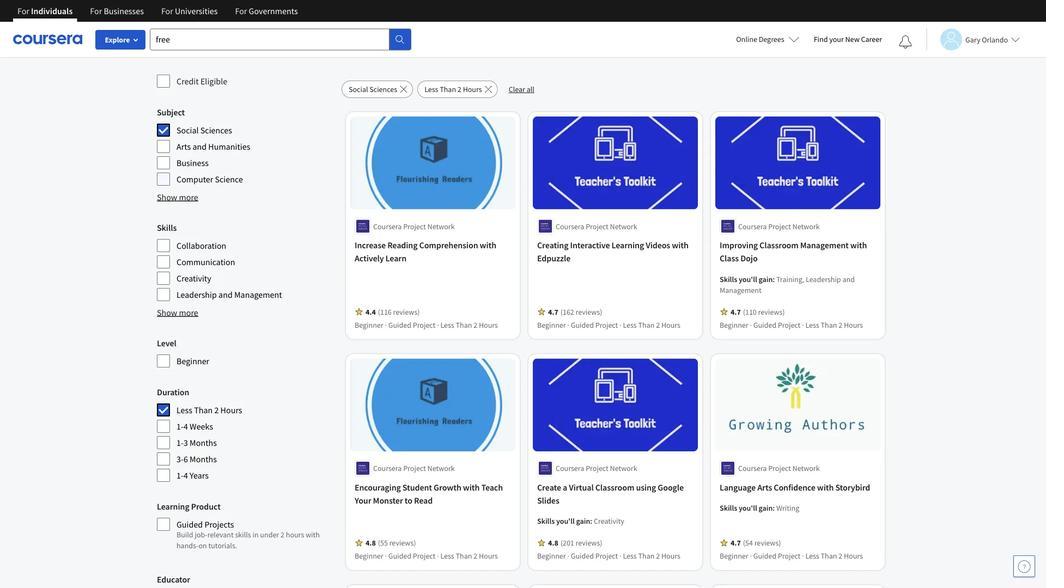 Task type: describe. For each thing, give the bounding box(es) containing it.
33
[[342, 42, 357, 61]]

sciences inside button
[[370, 84, 397, 94]]

social inside 'social sciences' button
[[349, 84, 368, 94]]

3
[[184, 438, 188, 449]]

social inside subject group
[[177, 125, 199, 136]]

4 for years
[[184, 470, 188, 481]]

hours
[[286, 530, 304, 540]]

hours for 4.7 (162 reviews)
[[662, 320, 681, 330]]

level
[[157, 338, 176, 349]]

project down 4.8 (55 reviews)
[[413, 552, 436, 561]]

project up the "virtual"
[[586, 464, 609, 474]]

network for comprehension
[[428, 222, 455, 231]]

find
[[814, 34, 828, 44]]

beginner inside level group
[[177, 356, 209, 367]]

find your new career link
[[809, 33, 888, 46]]

by
[[184, 42, 195, 56]]

gain for create a virtual classroom using google slides
[[577, 517, 591, 527]]

create
[[538, 482, 561, 493]]

network for confidence
[[793, 464, 820, 474]]

subject group
[[157, 106, 335, 186]]

than inside duration group
[[194, 405, 213, 416]]

less inside "button"
[[425, 84, 439, 94]]

coursera for improving
[[739, 222, 767, 231]]

beginner · guided project · less than 2 hours for (162 reviews)
[[538, 320, 681, 330]]

and inside training, leadership and management
[[843, 274, 855, 284]]

reviews) for (116 reviews)
[[393, 307, 420, 317]]

reviews) for (54 reviews)
[[755, 539, 781, 548]]

1-4 weeks
[[177, 421, 213, 432]]

guided for 4.8 (201 reviews)
[[571, 552, 594, 561]]

project up 'interactive'
[[586, 222, 609, 231]]

increase
[[355, 240, 386, 251]]

beginner · guided project · less than 2 hours for (110 reviews)
[[720, 320, 863, 330]]

clear
[[509, 84, 525, 94]]

coursera for create
[[556, 464, 585, 474]]

on
[[199, 541, 207, 551]]

network for management
[[793, 222, 820, 231]]

hours for 4.7 (110 reviews)
[[844, 320, 863, 330]]

degrees
[[759, 34, 785, 44]]

clear all
[[509, 84, 535, 94]]

orlando
[[982, 35, 1009, 44]]

years
[[190, 470, 209, 481]]

4.7 for improving classroom management with class dojo
[[731, 307, 741, 317]]

learn
[[386, 253, 407, 264]]

with for language arts confidence with storybird
[[818, 482, 834, 493]]

coursera project network for confidence
[[739, 464, 820, 474]]

project up improving classroom management with class dojo
[[769, 222, 791, 231]]

project down 4.7 (110 reviews)
[[778, 320, 801, 330]]

project up the student
[[404, 464, 426, 474]]

learning product group
[[157, 500, 335, 556]]

build job-relevant skills in under 2 hours with hands-on tutorials.
[[177, 530, 320, 551]]

leadership inside training, leadership and management
[[806, 274, 842, 284]]

for for governments
[[235, 5, 247, 16]]

interactive
[[570, 240, 610, 251]]

creating interactive learning videos with edpuzzle
[[538, 240, 689, 264]]

gary orlando button
[[927, 29, 1021, 50]]

less than 2 hours button
[[418, 81, 498, 98]]

computer
[[177, 174, 213, 185]]

(162
[[561, 307, 574, 317]]

projects
[[205, 520, 234, 530]]

beginner for 4.7 (54 reviews)
[[720, 552, 749, 561]]

for individuals
[[17, 5, 73, 16]]

language arts confidence with storybird
[[720, 482, 871, 493]]

than for 4.4 (116 reviews)
[[456, 320, 472, 330]]

coursera for language
[[739, 464, 767, 474]]

hours inside duration group
[[221, 405, 242, 416]]

learning product
[[157, 502, 221, 512]]

collaboration
[[177, 240, 226, 251]]

2 inside build job-relevant skills in under 2 hours with hands-on tutorials.
[[281, 530, 285, 540]]

online degrees
[[737, 34, 785, 44]]

all
[[527, 84, 535, 94]]

less for 4.7 (54 reviews)
[[806, 552, 820, 561]]

credit
[[177, 76, 199, 87]]

project down 4.8 (201 reviews)
[[596, 552, 618, 561]]

communication
[[177, 257, 235, 268]]

for for individuals
[[17, 5, 29, 16]]

confidence
[[774, 482, 816, 493]]

skills for skills you'll gain : writing
[[720, 504, 738, 513]]

sciences inside subject group
[[201, 125, 232, 136]]

encouraging student growth with teach your monster to read link
[[355, 481, 511, 507]]

: for language arts confidence with storybird
[[773, 504, 775, 513]]

storybird
[[836, 482, 871, 493]]

less for 4.4 (116 reviews)
[[441, 320, 455, 330]]

skills for skills you'll gain :
[[720, 274, 738, 284]]

online degrees button
[[728, 27, 809, 51]]

4.4 (116 reviews)
[[366, 307, 420, 317]]

comprehension
[[420, 240, 478, 251]]

edpuzzle
[[538, 253, 571, 264]]

coursera project network for learning
[[556, 222, 638, 231]]

and for management
[[219, 289, 233, 300]]

using
[[636, 482, 656, 493]]

less for 4.7 (162 reviews)
[[623, 320, 637, 330]]

slides
[[538, 495, 560, 506]]

relevant
[[208, 530, 234, 540]]

product
[[191, 502, 221, 512]]

explore
[[105, 35, 130, 45]]

social sciences inside 'social sciences' button
[[349, 84, 397, 94]]

virtual
[[569, 482, 594, 493]]

show for computer
[[157, 192, 177, 203]]

show more for leadership and management
[[157, 307, 198, 318]]

project up confidence on the bottom right of the page
[[769, 464, 791, 474]]

: for create a virtual classroom using google slides
[[591, 517, 593, 527]]

clear all button
[[502, 81, 541, 98]]

improving classroom management with class dojo link
[[720, 239, 877, 265]]

beginner for 4.4 (116 reviews)
[[355, 320, 384, 330]]

show notifications image
[[899, 35, 913, 49]]

guided projects
[[177, 520, 234, 530]]

online
[[737, 34, 758, 44]]

4.7 (162 reviews)
[[548, 307, 603, 317]]

new
[[846, 34, 860, 44]]

1- for 1-4 weeks
[[177, 421, 184, 432]]

2 for 4.8 (201 reviews)
[[656, 552, 660, 561]]

language arts confidence with storybird link
[[720, 481, 877, 494]]

encouraging
[[355, 482, 401, 493]]

coursera project network for management
[[739, 222, 820, 231]]

gary
[[966, 35, 981, 44]]

social sciences button
[[342, 81, 413, 98]]

skills group
[[157, 221, 335, 302]]

you'll for language arts confidence with storybird
[[739, 504, 758, 513]]

4.8 for 4.8 (201 reviews)
[[548, 539, 559, 548]]

coursera for creating
[[556, 222, 585, 231]]

filter by
[[157, 42, 195, 56]]

your
[[830, 34, 844, 44]]

educator
[[157, 575, 190, 585]]

4 for weeks
[[184, 421, 188, 432]]

for for universities
[[161, 5, 173, 16]]

1-3 months
[[177, 438, 217, 449]]

businesses
[[104, 5, 144, 16]]

social sciences inside subject group
[[177, 125, 232, 136]]

increase reading comprehension with actively learn link
[[355, 239, 511, 265]]

build
[[177, 530, 193, 540]]

What do you want to learn? text field
[[150, 29, 390, 50]]

2 for 4.7 (162 reviews)
[[656, 320, 660, 330]]

0 vertical spatial gain
[[759, 274, 773, 284]]

4.8 (201 reviews)
[[548, 539, 603, 548]]

and for humanities
[[193, 141, 207, 152]]

reviews) for (162 reviews)
[[576, 307, 603, 317]]

create a virtual classroom using google slides link
[[538, 481, 694, 507]]

with inside build job-relevant skills in under 2 hours with hands-on tutorials.
[[306, 530, 320, 540]]

2 for 4.7 (54 reviews)
[[839, 552, 843, 561]]

less for 4.7 (110 reviews)
[[806, 320, 820, 330]]

(55
[[378, 539, 388, 548]]

0 vertical spatial :
[[773, 274, 775, 284]]

project down 4.7 (162 reviews)
[[596, 320, 618, 330]]

show more button for computer
[[157, 191, 198, 204]]

less than 2 hours inside duration group
[[177, 405, 242, 416]]

less for 4.8 (55 reviews)
[[441, 552, 455, 561]]

job-
[[195, 530, 208, 540]]

2 inside "button"
[[458, 84, 462, 94]]

than inside less than 2 hours "button"
[[440, 84, 456, 94]]

less than 2 hours inside less than 2 hours "button"
[[425, 84, 482, 94]]

1-4 years
[[177, 470, 209, 481]]

you'll for create a virtual classroom using google slides
[[557, 517, 575, 527]]

career
[[862, 34, 883, 44]]

under
[[260, 530, 279, 540]]

than for 4.8 (55 reviews)
[[456, 552, 472, 561]]

more for leadership and management
[[179, 307, 198, 318]]

skills you'll gain : writing
[[720, 504, 800, 513]]

project up reading
[[404, 222, 426, 231]]

beginner · guided project · less than 2 hours for (201 reviews)
[[538, 552, 681, 561]]



Task type: vqa. For each thing, say whether or not it's contained in the screenshot.


Task type: locate. For each thing, give the bounding box(es) containing it.
creating
[[538, 240, 569, 251]]

weeks
[[190, 421, 213, 432]]

leadership and management
[[177, 289, 282, 300]]

2 for 4.4 (116 reviews)
[[474, 320, 478, 330]]

duration group
[[157, 386, 335, 483]]

leadership right training,
[[806, 274, 842, 284]]

1 horizontal spatial arts
[[758, 482, 773, 493]]

credit eligible
[[177, 76, 227, 87]]

guided for 4.7 (54 reviews)
[[754, 552, 777, 561]]

2 horizontal spatial and
[[843, 274, 855, 284]]

4.7 left '(110'
[[731, 307, 741, 317]]

gain up 4.8 (201 reviews)
[[577, 517, 591, 527]]

1 vertical spatial social sciences
[[177, 125, 232, 136]]

you'll down language
[[739, 504, 758, 513]]

gain
[[759, 274, 773, 284], [759, 504, 773, 513], [577, 517, 591, 527]]

coursera project network for comprehension
[[373, 222, 455, 231]]

classroom up training,
[[760, 240, 799, 251]]

network up "creating interactive learning videos with edpuzzle" link
[[610, 222, 638, 231]]

1- up 3-
[[177, 438, 184, 449]]

6
[[184, 454, 188, 465]]

coursera up encouraging
[[373, 464, 402, 474]]

classroom inside improving classroom management with class dojo
[[760, 240, 799, 251]]

beginner · guided project · less than 2 hours for (55 reviews)
[[355, 552, 498, 561]]

"free"
[[429, 42, 469, 61]]

universities
[[175, 5, 218, 16]]

less for 4.8 (201 reviews)
[[623, 552, 637, 561]]

1 horizontal spatial social sciences
[[349, 84, 397, 94]]

actively
[[355, 253, 384, 264]]

guided for 4.7 (162 reviews)
[[571, 320, 594, 330]]

1- for 1-4 years
[[177, 470, 184, 481]]

network up improving classroom management with class dojo link
[[793, 222, 820, 231]]

skills for skills
[[157, 222, 177, 233]]

4.7
[[548, 307, 559, 317], [731, 307, 741, 317], [731, 539, 741, 548]]

2 1- from the top
[[177, 438, 184, 449]]

improving
[[720, 240, 758, 251]]

project down 4.7 (54 reviews)
[[778, 552, 801, 561]]

beginner for 4.8 (201 reviews)
[[538, 552, 566, 561]]

months for 3-6 months
[[190, 454, 217, 465]]

and inside skills group
[[219, 289, 233, 300]]

2 vertical spatial :
[[591, 517, 593, 527]]

a
[[563, 482, 568, 493]]

network for growth
[[428, 464, 455, 474]]

coursera up creating
[[556, 222, 585, 231]]

guided for 4.8 (55 reviews)
[[389, 552, 412, 561]]

0 vertical spatial social sciences
[[349, 84, 397, 94]]

None search field
[[150, 29, 412, 50]]

skills
[[235, 530, 251, 540]]

guided for 4.4 (116 reviews)
[[389, 320, 412, 330]]

google
[[658, 482, 684, 493]]

1 vertical spatial less than 2 hours
[[177, 405, 242, 416]]

network up 'language arts confidence with storybird' link
[[793, 464, 820, 474]]

guided down 4.7 (162 reviews)
[[571, 320, 594, 330]]

for
[[17, 5, 29, 16], [90, 5, 102, 16], [161, 5, 173, 16], [235, 5, 247, 16]]

guided down learning product
[[177, 520, 203, 530]]

3-6 months
[[177, 454, 217, 465]]

0 horizontal spatial arts
[[177, 141, 191, 152]]

than for 4.8 (201 reviews)
[[639, 552, 655, 561]]

0 horizontal spatial classroom
[[596, 482, 635, 493]]

1 vertical spatial show
[[157, 307, 177, 318]]

less inside duration group
[[177, 405, 192, 416]]

months up the years
[[190, 454, 217, 465]]

gain for language arts confidence with storybird
[[759, 504, 773, 513]]

read
[[414, 495, 433, 506]]

with inside creating interactive learning videos with edpuzzle
[[672, 240, 689, 251]]

than for 4.7 (54 reviews)
[[821, 552, 838, 561]]

0 vertical spatial sciences
[[370, 84, 397, 94]]

show up level
[[157, 307, 177, 318]]

social down the subject
[[177, 125, 199, 136]]

show more button for leadership
[[157, 306, 198, 319]]

social down 33
[[349, 84, 368, 94]]

encouraging student growth with teach your monster to read
[[355, 482, 503, 506]]

hours for 4.7 (54 reviews)
[[844, 552, 863, 561]]

guided down 4.8 (201 reviews)
[[571, 552, 594, 561]]

1 vertical spatial creativity
[[594, 517, 625, 527]]

show down computer
[[157, 192, 177, 203]]

show more
[[157, 192, 198, 203], [157, 307, 198, 318]]

3 for from the left
[[161, 5, 173, 16]]

guided down 4.7 (110 reviews)
[[754, 320, 777, 330]]

coursera project network for virtual
[[556, 464, 638, 474]]

4
[[184, 421, 188, 432], [184, 470, 188, 481]]

classroom inside create a virtual classroom using google slides
[[596, 482, 635, 493]]

you'll up "(201"
[[557, 517, 575, 527]]

months for 1-3 months
[[190, 438, 217, 449]]

for universities
[[161, 5, 218, 16]]

2 vertical spatial and
[[219, 289, 233, 300]]

4.7 (54 reviews)
[[731, 539, 781, 548]]

skills inside group
[[157, 222, 177, 233]]

management
[[801, 240, 849, 251], [720, 285, 762, 295], [234, 289, 282, 300]]

0 vertical spatial classroom
[[760, 240, 799, 251]]

more down computer
[[179, 192, 198, 203]]

banner navigation
[[9, 0, 307, 22]]

0 horizontal spatial sciences
[[201, 125, 232, 136]]

1 4.8 from the left
[[366, 539, 376, 548]]

explore button
[[95, 30, 146, 50]]

help center image
[[1018, 560, 1031, 573]]

3 1- from the top
[[177, 470, 184, 481]]

coursera project network up reading
[[373, 222, 455, 231]]

2 for from the left
[[90, 5, 102, 16]]

1 vertical spatial classroom
[[596, 482, 635, 493]]

0 horizontal spatial social sciences
[[177, 125, 232, 136]]

for left businesses
[[90, 5, 102, 16]]

network for learning
[[610, 222, 638, 231]]

reviews) for (110 reviews)
[[759, 307, 785, 317]]

0 horizontal spatial 4.8
[[366, 539, 376, 548]]

coursera project network up the student
[[373, 464, 455, 474]]

0 vertical spatial show more
[[157, 192, 198, 203]]

0 vertical spatial 1-
[[177, 421, 184, 432]]

0 horizontal spatial learning
[[157, 502, 189, 512]]

and inside subject group
[[193, 141, 207, 152]]

gain left writing
[[759, 504, 773, 513]]

arts inside subject group
[[177, 141, 191, 152]]

coursera for encouraging
[[373, 464, 402, 474]]

hours for 4.4 (116 reviews)
[[479, 320, 498, 330]]

sciences down results
[[370, 84, 397, 94]]

humanities
[[208, 141, 250, 152]]

1 for from the left
[[17, 5, 29, 16]]

4.8 for 4.8 (55 reviews)
[[366, 539, 376, 548]]

tutorials.
[[209, 541, 237, 551]]

language
[[720, 482, 756, 493]]

skills
[[157, 222, 177, 233], [720, 274, 738, 284], [720, 504, 738, 513], [538, 517, 555, 527]]

beginner down '(110'
[[720, 320, 749, 330]]

1 horizontal spatial 4.8
[[548, 539, 559, 548]]

0 vertical spatial leadership
[[806, 274, 842, 284]]

coursera project network
[[373, 222, 455, 231], [556, 222, 638, 231], [739, 222, 820, 231], [373, 464, 455, 474], [556, 464, 638, 474], [739, 464, 820, 474]]

1 months from the top
[[190, 438, 217, 449]]

2 vertical spatial 1-
[[177, 470, 184, 481]]

reviews) right "(201"
[[576, 539, 603, 548]]

for for businesses
[[90, 5, 102, 16]]

coursera project network up 'interactive'
[[556, 222, 638, 231]]

show for leadership
[[157, 307, 177, 318]]

2 horizontal spatial management
[[801, 240, 849, 251]]

1 horizontal spatial learning
[[612, 240, 644, 251]]

beginner for 4.8 (55 reviews)
[[355, 552, 384, 561]]

reviews) right '(110'
[[759, 307, 785, 317]]

0 vertical spatial show more button
[[157, 191, 198, 204]]

coursera for increase
[[373, 222, 402, 231]]

gary orlando
[[966, 35, 1009, 44]]

2 vertical spatial you'll
[[557, 517, 575, 527]]

0 vertical spatial 4
[[184, 421, 188, 432]]

show
[[157, 192, 177, 203], [157, 307, 177, 318]]

4.4
[[366, 307, 376, 317]]

classroom
[[760, 240, 799, 251], [596, 482, 635, 493]]

show more down computer
[[157, 192, 198, 203]]

coursera image
[[13, 31, 82, 48]]

1 1- from the top
[[177, 421, 184, 432]]

reviews) right (116
[[393, 307, 420, 317]]

for businesses
[[90, 5, 144, 16]]

reviews)
[[393, 307, 420, 317], [576, 307, 603, 317], [759, 307, 785, 317], [390, 539, 416, 548], [576, 539, 603, 548], [755, 539, 781, 548]]

network up the create a virtual classroom using google slides link
[[610, 464, 638, 474]]

coursera up improving
[[739, 222, 767, 231]]

1 vertical spatial show more button
[[157, 306, 198, 319]]

more down leadership and management at the left of the page
[[179, 307, 198, 318]]

beginner for 4.7 (162 reviews)
[[538, 320, 566, 330]]

0 vertical spatial and
[[193, 141, 207, 152]]

skills you'll gain :
[[720, 274, 777, 284]]

guided down 4.7 (54 reviews)
[[754, 552, 777, 561]]

creativity inside skills group
[[177, 273, 211, 284]]

(54
[[743, 539, 753, 548]]

(116
[[378, 307, 392, 317]]

learning inside learning product group
[[157, 502, 189, 512]]

improving classroom management with class dojo
[[720, 240, 867, 264]]

0 horizontal spatial management
[[234, 289, 282, 300]]

show more button up level
[[157, 306, 198, 319]]

network up comprehension
[[428, 222, 455, 231]]

beginner
[[355, 320, 384, 330], [538, 320, 566, 330], [720, 320, 749, 330], [177, 356, 209, 367], [355, 552, 384, 561], [538, 552, 566, 561], [720, 552, 749, 561]]

dojo
[[741, 253, 758, 264]]

show more for computer science
[[157, 192, 198, 203]]

beginner · guided project · less than 2 hours
[[355, 320, 498, 330], [538, 320, 681, 330], [720, 320, 863, 330], [355, 552, 498, 561], [538, 552, 681, 561], [720, 552, 863, 561]]

beginner down "(201"
[[538, 552, 566, 561]]

: left training,
[[773, 274, 775, 284]]

reviews) right (162 in the right bottom of the page
[[576, 307, 603, 317]]

1 horizontal spatial social
[[349, 84, 368, 94]]

social sciences down results
[[349, 84, 397, 94]]

for left governments
[[235, 5, 247, 16]]

2 months from the top
[[190, 454, 217, 465]]

class
[[720, 253, 739, 264]]

hours inside "button"
[[463, 84, 482, 94]]

network up growth
[[428, 464, 455, 474]]

0 horizontal spatial social
[[177, 125, 199, 136]]

hours for 4.8 (201 reviews)
[[662, 552, 681, 561]]

project down 4.4 (116 reviews) in the bottom of the page
[[413, 320, 436, 330]]

1 vertical spatial months
[[190, 454, 217, 465]]

student
[[403, 482, 432, 493]]

2 show more button from the top
[[157, 306, 198, 319]]

in
[[253, 530, 259, 540]]

beginner down (54
[[720, 552, 749, 561]]

1 show from the top
[[157, 192, 177, 203]]

2 vertical spatial gain
[[577, 517, 591, 527]]

with inside improving classroom management with class dojo
[[851, 240, 867, 251]]

(110
[[743, 307, 757, 317]]

less than 2 hours
[[425, 84, 482, 94], [177, 405, 242, 416]]

sciences
[[370, 84, 397, 94], [201, 125, 232, 136]]

: up 4.8 (201 reviews)
[[591, 517, 593, 527]]

4 left weeks
[[184, 421, 188, 432]]

guided down 4.8 (55 reviews)
[[389, 552, 412, 561]]

duration
[[157, 387, 189, 398]]

1 horizontal spatial creativity
[[594, 517, 625, 527]]

with for encouraging student growth with teach your monster to read
[[463, 482, 480, 493]]

2 for 4.8 (55 reviews)
[[474, 552, 478, 561]]

create a virtual classroom using google slides
[[538, 482, 684, 506]]

4.7 left (162 in the right bottom of the page
[[548, 307, 559, 317]]

2
[[458, 84, 462, 94], [474, 320, 478, 330], [656, 320, 660, 330], [839, 320, 843, 330], [214, 405, 219, 416], [281, 530, 285, 540], [474, 552, 478, 561], [656, 552, 660, 561], [839, 552, 843, 561]]

monster
[[373, 495, 403, 506]]

with for increase reading comprehension with actively learn
[[480, 240, 497, 251]]

learning
[[612, 240, 644, 251], [157, 502, 189, 512]]

show more button
[[157, 191, 198, 204], [157, 306, 198, 319]]

for left universities
[[161, 5, 173, 16]]

2 inside duration group
[[214, 405, 219, 416]]

0 horizontal spatial creativity
[[177, 273, 211, 284]]

guided for 4.7 (110 reviews)
[[754, 320, 777, 330]]

management inside skills group
[[234, 289, 282, 300]]

reviews) for (55 reviews)
[[390, 539, 416, 548]]

2 4 from the top
[[184, 470, 188, 481]]

2 show more from the top
[[157, 307, 198, 318]]

1 vertical spatial social
[[177, 125, 199, 136]]

1 horizontal spatial management
[[720, 285, 762, 295]]

months
[[190, 438, 217, 449], [190, 454, 217, 465]]

4 for from the left
[[235, 5, 247, 16]]

1 horizontal spatial sciences
[[370, 84, 397, 94]]

(201
[[561, 539, 574, 548]]

1 4 from the top
[[184, 421, 188, 432]]

months down weeks
[[190, 438, 217, 449]]

: left writing
[[773, 504, 775, 513]]

computer science
[[177, 174, 243, 185]]

creating interactive learning videos with edpuzzle link
[[538, 239, 694, 265]]

0 vertical spatial show
[[157, 192, 177, 203]]

management for leadership and management
[[234, 289, 282, 300]]

1 vertical spatial :
[[773, 504, 775, 513]]

than for 4.7 (110 reviews)
[[821, 320, 838, 330]]

1 show more button from the top
[[157, 191, 198, 204]]

1 horizontal spatial and
[[219, 289, 233, 300]]

1- up 3
[[177, 421, 184, 432]]

reviews) right (55 on the left bottom
[[390, 539, 416, 548]]

0 horizontal spatial less than 2 hours
[[177, 405, 242, 416]]

coursera project network up improving classroom management with class dojo
[[739, 222, 820, 231]]

individuals
[[31, 5, 73, 16]]

project
[[404, 222, 426, 231], [586, 222, 609, 231], [769, 222, 791, 231], [413, 320, 436, 330], [596, 320, 618, 330], [778, 320, 801, 330], [404, 464, 426, 474], [586, 464, 609, 474], [769, 464, 791, 474], [413, 552, 436, 561], [596, 552, 618, 561], [778, 552, 801, 561]]

less than 2 hours up weeks
[[177, 405, 242, 416]]

2 for 4.7 (110 reviews)
[[839, 320, 843, 330]]

4.7 (110 reviews)
[[731, 307, 785, 317]]

1 vertical spatial show more
[[157, 307, 198, 318]]

level group
[[157, 337, 335, 369]]

management for improving classroom management with class dojo
[[801, 240, 849, 251]]

sciences up arts and humanities
[[201, 125, 232, 136]]

beginner · guided project · less than 2 hours down 4.8 (55 reviews)
[[355, 552, 498, 561]]

with for improving classroom management with class dojo
[[851, 240, 867, 251]]

4.8 left "(201"
[[548, 539, 559, 548]]

for
[[407, 42, 426, 61]]

learning inside creating interactive learning videos with edpuzzle
[[612, 240, 644, 251]]

management inside improving classroom management with class dojo
[[801, 240, 849, 251]]

network for virtual
[[610, 464, 638, 474]]

coursera project network for growth
[[373, 464, 455, 474]]

coursera
[[373, 222, 402, 231], [556, 222, 585, 231], [739, 222, 767, 231], [373, 464, 402, 474], [556, 464, 585, 474], [739, 464, 767, 474]]

with inside encouraging student growth with teach your monster to read
[[463, 482, 480, 493]]

training,
[[777, 274, 805, 284]]

1 vertical spatial arts
[[758, 482, 773, 493]]

beginner down (162 in the right bottom of the page
[[538, 320, 566, 330]]

1 vertical spatial 1-
[[177, 438, 184, 449]]

beginner · guided project · less than 2 hours down 4.7 (110 reviews)
[[720, 320, 863, 330]]

0 vertical spatial arts
[[177, 141, 191, 152]]

0 vertical spatial less than 2 hours
[[425, 84, 482, 94]]

2 show from the top
[[157, 307, 177, 318]]

with inside increase reading comprehension with actively learn
[[480, 240, 497, 251]]

arts up business
[[177, 141, 191, 152]]

1 vertical spatial more
[[179, 307, 198, 318]]

0 vertical spatial months
[[190, 438, 217, 449]]

coursera up a on the bottom right of page
[[556, 464, 585, 474]]

beginner · guided project · less than 2 hours down 4.7 (54 reviews)
[[720, 552, 863, 561]]

2 4.8 from the left
[[548, 539, 559, 548]]

learning left 'videos'
[[612, 240, 644, 251]]

more for computer science
[[179, 192, 198, 203]]

1 show more from the top
[[157, 192, 198, 203]]

network
[[428, 222, 455, 231], [610, 222, 638, 231], [793, 222, 820, 231], [428, 464, 455, 474], [610, 464, 638, 474], [793, 464, 820, 474]]

1 vertical spatial leadership
[[177, 289, 217, 300]]

0 vertical spatial learning
[[612, 240, 644, 251]]

beginner up duration
[[177, 356, 209, 367]]

4 left the years
[[184, 470, 188, 481]]

skills for skills you'll gain : creativity
[[538, 517, 555, 527]]

learning up the build
[[157, 502, 189, 512]]

1 horizontal spatial leadership
[[806, 274, 842, 284]]

to
[[405, 495, 413, 506]]

less than 2 hours down "free"
[[425, 84, 482, 94]]

creativity down 'communication' at top left
[[177, 273, 211, 284]]

0 vertical spatial social
[[349, 84, 368, 94]]

show more up level
[[157, 307, 198, 318]]

0 vertical spatial more
[[179, 192, 198, 203]]

filter
[[157, 42, 181, 56]]

1 vertical spatial learning
[[157, 502, 189, 512]]

beginner · guided project · less than 2 hours down 4.4 (116 reviews) in the bottom of the page
[[355, 320, 498, 330]]

4.8 left (55 on the left bottom
[[366, 539, 376, 548]]

classroom left using
[[596, 482, 635, 493]]

1- down 3-
[[177, 470, 184, 481]]

1 vertical spatial you'll
[[739, 504, 758, 513]]

0 horizontal spatial leadership
[[177, 289, 217, 300]]

reviews) right (54
[[755, 539, 781, 548]]

gain left training,
[[759, 274, 773, 284]]

0 vertical spatial you'll
[[739, 274, 758, 284]]

creativity down create a virtual classroom using google slides
[[594, 517, 625, 527]]

0 vertical spatial creativity
[[177, 273, 211, 284]]

skills down language
[[720, 504, 738, 513]]

beginner · guided project · less than 2 hours down 4.8 (201 reviews)
[[538, 552, 681, 561]]

0 horizontal spatial and
[[193, 141, 207, 152]]

teach
[[482, 482, 503, 493]]

1 vertical spatial 4
[[184, 470, 188, 481]]

2 more from the top
[[179, 307, 198, 318]]

hours
[[463, 84, 482, 94], [479, 320, 498, 330], [662, 320, 681, 330], [844, 320, 863, 330], [221, 405, 242, 416], [479, 552, 498, 561], [662, 552, 681, 561], [844, 552, 863, 561]]

4.7 left (54
[[731, 539, 741, 548]]

1 more from the top
[[179, 192, 198, 203]]

hands-
[[177, 541, 199, 551]]

beginner down 4.4
[[355, 320, 384, 330]]

skills up collaboration
[[157, 222, 177, 233]]

4.7 for language arts confidence with storybird
[[731, 539, 741, 548]]

reviews) for (201 reviews)
[[576, 539, 603, 548]]

your
[[355, 495, 372, 506]]

1 horizontal spatial classroom
[[760, 240, 799, 251]]

1 vertical spatial gain
[[759, 504, 773, 513]]

management inside training, leadership and management
[[720, 285, 762, 295]]

leadership inside skills group
[[177, 289, 217, 300]]

arts up skills you'll gain : writing
[[758, 482, 773, 493]]

increase reading comprehension with actively learn
[[355, 240, 497, 264]]

leadership down 'communication' at top left
[[177, 289, 217, 300]]

1-
[[177, 421, 184, 432], [177, 438, 184, 449], [177, 470, 184, 481]]

1 horizontal spatial less than 2 hours
[[425, 84, 482, 94]]

guided inside learning product group
[[177, 520, 203, 530]]

with inside 'language arts confidence with storybird' link
[[818, 482, 834, 493]]

coursera project network up the "virtual"
[[556, 464, 638, 474]]

skills down class
[[720, 274, 738, 284]]

beginner · guided project · less than 2 hours for (54 reviews)
[[720, 552, 863, 561]]

1 vertical spatial sciences
[[201, 125, 232, 136]]

science
[[215, 174, 243, 185]]

less
[[425, 84, 439, 94], [441, 320, 455, 330], [623, 320, 637, 330], [806, 320, 820, 330], [177, 405, 192, 416], [441, 552, 455, 561], [623, 552, 637, 561], [806, 552, 820, 561]]

more
[[179, 192, 198, 203], [179, 307, 198, 318]]

hours for 4.8 (55 reviews)
[[479, 552, 498, 561]]

social sciences up arts and humanities
[[177, 125, 232, 136]]

coursera project network up confidence on the bottom right of the page
[[739, 464, 820, 474]]

1 vertical spatial and
[[843, 274, 855, 284]]

beginner for 4.7 (110 reviews)
[[720, 320, 749, 330]]

1- for 1-3 months
[[177, 438, 184, 449]]

than for 4.7 (162 reviews)
[[639, 320, 655, 330]]

show more button down computer
[[157, 191, 198, 204]]



